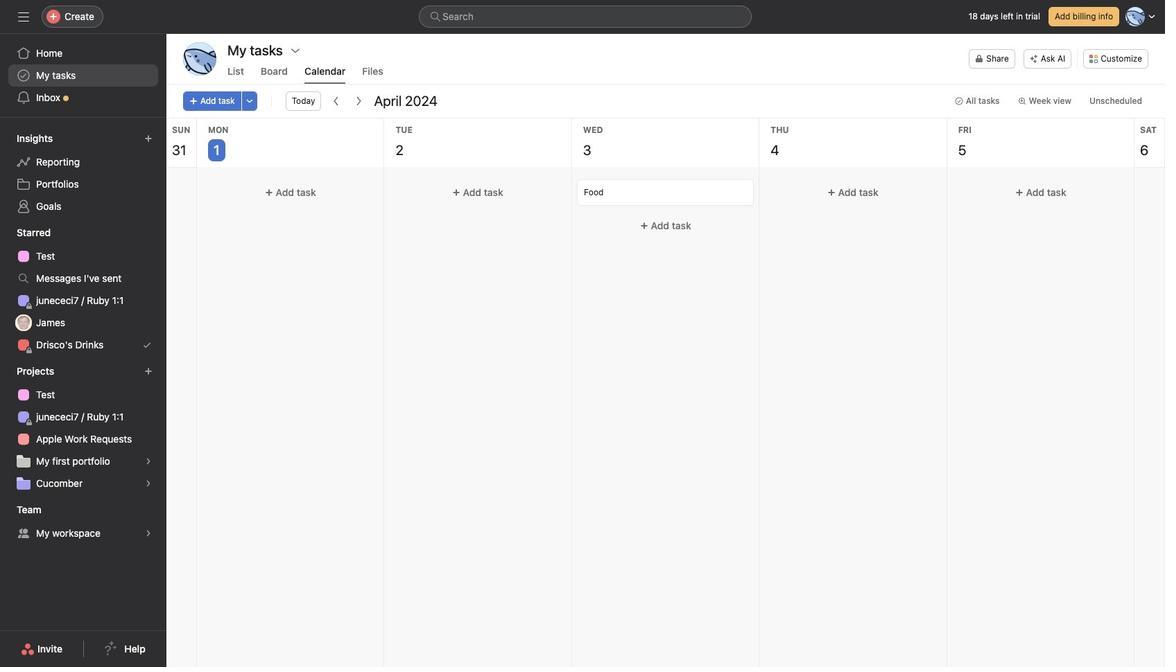 Task type: vqa. For each thing, say whether or not it's contained in the screenshot.
previous week image
yes



Task type: locate. For each thing, give the bounding box(es) containing it.
see details, my first portfolio image
[[144, 458, 153, 466]]

list box
[[419, 6, 752, 28]]

see details, cucomber image
[[144, 480, 153, 488]]

new insights image
[[144, 135, 153, 143]]

hide sidebar image
[[18, 11, 29, 22]]

view profile settings image
[[183, 42, 216, 76]]

show options image
[[290, 45, 301, 56]]

see details, my workspace image
[[144, 530, 153, 538]]

new project or portfolio image
[[144, 368, 153, 376]]

projects element
[[0, 359, 166, 498]]

next week image
[[353, 96, 364, 107]]



Task type: describe. For each thing, give the bounding box(es) containing it.
insights element
[[0, 126, 166, 221]]

starred element
[[0, 221, 166, 359]]

more actions image
[[245, 97, 254, 105]]

previous week image
[[331, 96, 342, 107]]

global element
[[0, 34, 166, 117]]

teams element
[[0, 498, 166, 548]]



